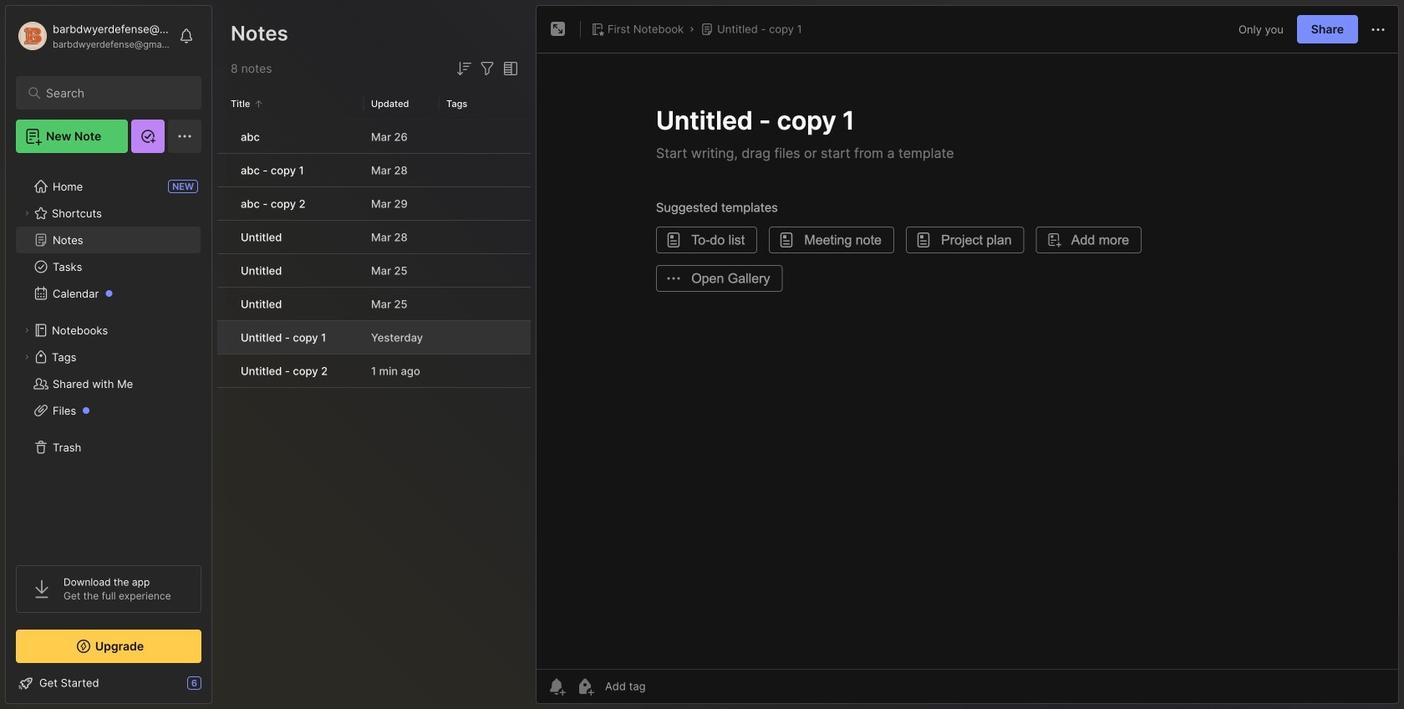 Task type: locate. For each thing, give the bounding box(es) containing it.
7 cell from the top
[[217, 321, 231, 354]]

more actions image
[[1369, 20, 1389, 40]]

add a reminder image
[[547, 676, 567, 697]]

expand notebooks image
[[22, 325, 32, 335]]

None search field
[[46, 83, 179, 103]]

add filters image
[[477, 59, 498, 79]]

Add filters field
[[477, 59, 498, 79]]

tree inside main element
[[6, 163, 212, 550]]

8 cell from the top
[[217, 355, 231, 387]]

3 cell from the top
[[217, 187, 231, 220]]

tree
[[6, 163, 212, 550]]

1 cell from the top
[[217, 120, 231, 153]]

note window element
[[536, 5, 1400, 708]]

View options field
[[498, 59, 521, 79]]

2 cell from the top
[[217, 154, 231, 186]]

expand note image
[[549, 19, 569, 39]]

Add tag field
[[604, 679, 729, 694]]

5 cell from the top
[[217, 254, 231, 287]]

cell
[[217, 120, 231, 153], [217, 154, 231, 186], [217, 187, 231, 220], [217, 221, 231, 253], [217, 254, 231, 287], [217, 288, 231, 320], [217, 321, 231, 354], [217, 355, 231, 387]]

row group
[[217, 120, 531, 389]]



Task type: vqa. For each thing, say whether or not it's contained in the screenshot.
fourth cell from the top
yes



Task type: describe. For each thing, give the bounding box(es) containing it.
none search field inside main element
[[46, 83, 179, 103]]

Search text field
[[46, 85, 179, 101]]

click to collapse image
[[211, 678, 224, 698]]

add tag image
[[575, 676, 595, 697]]

expand tags image
[[22, 352, 32, 362]]

main element
[[0, 0, 217, 709]]

4 cell from the top
[[217, 221, 231, 253]]

Sort options field
[[454, 59, 474, 79]]

Account field
[[16, 19, 171, 53]]

Help and Learning task checklist field
[[6, 670, 212, 697]]

More actions field
[[1369, 19, 1389, 40]]

Note Editor text field
[[537, 53, 1399, 669]]

6 cell from the top
[[217, 288, 231, 320]]



